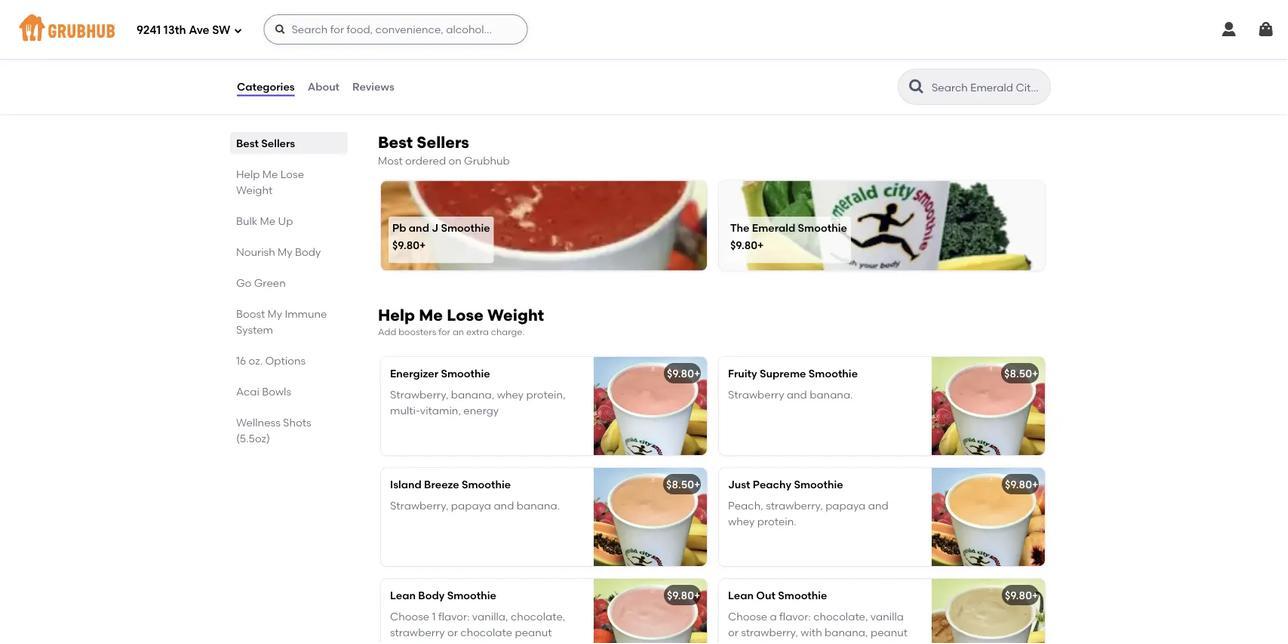 Task type: describe. For each thing, give the bounding box(es) containing it.
nourish my body tab
[[236, 244, 342, 260]]

help for help me lose weight
[[236, 168, 260, 180]]

strawberry and banana.
[[729, 388, 854, 401]]

options
[[265, 354, 306, 367]]

weight for help me lose weight add boosters for an extra charge.
[[488, 305, 544, 325]]

lean for lean body smoothie
[[390, 589, 416, 602]]

0 horizontal spatial svg image
[[234, 26, 243, 35]]

vitamin,
[[420, 404, 461, 417]]

multi-
[[390, 404, 420, 417]]

peachy
[[753, 478, 792, 491]]

Search Emerald City Smoothie search field
[[931, 80, 1046, 94]]

strawberry
[[729, 388, 785, 401]]

pb and j smoothie $9.80 +
[[393, 221, 490, 252]]

shots
[[283, 416, 311, 429]]

$9.80 + for strawberry, banana, whey protein, multi-vitamin, energy
[[667, 367, 701, 380]]

just
[[729, 478, 751, 491]]

Search for food, convenience, alcohol... search field
[[264, 14, 528, 45]]

or inside the choose 1 flavor: vanilla, chocolate, strawberry or chocolate peanut butter.
[[448, 626, 458, 639]]

ordered
[[405, 154, 446, 167]]

1
[[432, 610, 436, 623]]

me for bulk me up
[[260, 214, 276, 227]]

papaya inside peach, strawberry, papaya and whey protein.
[[826, 499, 866, 512]]

(5.5oz)
[[236, 432, 270, 445]]

$9.80 for strawberry, banana, whey protein, multi-vitamin, energy
[[667, 367, 695, 380]]

+ for peach, strawberry, papaya and whey protein.
[[1033, 478, 1039, 491]]

categories button
[[236, 60, 296, 114]]

charge.
[[491, 326, 525, 337]]

mi
[[408, 35, 418, 46]]

vanilla,
[[472, 610, 509, 623]]

wellness shots (5.5oz) tab
[[236, 415, 342, 446]]

wellness shots (5.5oz)
[[236, 416, 311, 445]]

or inside choose a flavor: chocolate, vanilla or strawberry, with banana, peanut butter and whey protein.
[[729, 626, 739, 639]]

peanut inside the choose 1 flavor: vanilla, chocolate, strawberry or chocolate peanut butter.
[[515, 626, 552, 639]]

butter.
[[390, 641, 424, 643]]

extra
[[467, 326, 489, 337]]

energizer smoothie
[[390, 367, 490, 380]]

categories
[[237, 80, 295, 93]]

16 oz. options
[[236, 354, 306, 367]]

lean body smoothie image
[[594, 579, 707, 643]]

just peachy smoothie
[[729, 478, 844, 491]]

bulk
[[236, 214, 258, 227]]

choose a flavor: chocolate, vanilla or strawberry, with banana, peanut butter and whey protein.
[[729, 610, 908, 643]]

help for help me lose weight add boosters for an extra charge.
[[378, 305, 415, 325]]

+ inside pb and j smoothie $9.80 +
[[420, 239, 426, 252]]

and inside choose a flavor: chocolate, vanilla or strawberry, with banana, peanut butter and whey protein.
[[763, 641, 783, 643]]

system
[[236, 323, 273, 336]]

delivery
[[282, 22, 318, 33]]

fruity
[[729, 367, 758, 380]]

strawberry, inside choose a flavor: chocolate, vanilla or strawberry, with banana, peanut butter and whey protein.
[[742, 626, 799, 639]]

island
[[390, 478, 422, 491]]

fruity supreme smoothie image
[[932, 357, 1046, 455]]

+ for strawberry and banana.
[[1033, 367, 1039, 380]]

just peachy smoothie image
[[932, 468, 1046, 566]]

acai bowls
[[236, 385, 291, 398]]

energy
[[464, 404, 499, 417]]

lose for help me lose weight
[[281, 168, 304, 180]]

$9.80 inside "the emerald smoothie $9.80 +"
[[731, 239, 758, 252]]

the
[[731, 221, 750, 234]]

9241
[[137, 23, 161, 37]]

island breeze smoothie
[[390, 478, 511, 491]]

main navigation navigation
[[0, 0, 1288, 59]]

about
[[308, 80, 340, 93]]

help me lose weight add boosters for an extra charge.
[[378, 305, 544, 337]]

10–20
[[428, 35, 453, 46]]

whey inside strawberry, banana, whey protein, multi-vitamin, energy
[[497, 388, 524, 401]]

ave
[[189, 23, 210, 37]]

choose for body
[[390, 610, 430, 623]]

energizer smoothie image
[[594, 357, 707, 455]]

vanilla
[[871, 610, 904, 623]]

out
[[757, 589, 776, 602]]

oz.
[[249, 354, 263, 367]]

island breeze smoothie image
[[594, 468, 707, 566]]

most
[[378, 154, 403, 167]]

+ for choose 1 flavor: vanilla, chocolate, strawberry or chocolate peanut butter.
[[695, 589, 701, 602]]

•
[[421, 35, 425, 46]]

nourish
[[236, 245, 275, 258]]

16 oz. options tab
[[236, 353, 342, 368]]

lean body smoothie
[[390, 589, 497, 602]]

$9.80 for choose 1 flavor: vanilla, chocolate, strawberry or chocolate peanut butter.
[[667, 589, 695, 602]]

an
[[453, 326, 464, 337]]

energizer
[[390, 367, 439, 380]]

best sellers most ordered on grubhub
[[378, 133, 510, 167]]

peach,
[[729, 499, 764, 512]]

protein. inside choose a flavor: chocolate, vanilla or strawberry, with banana, peanut butter and whey protein.
[[815, 641, 854, 643]]

choose 1 flavor: vanilla, chocolate, strawberry or chocolate peanut butter.
[[390, 610, 566, 643]]

a
[[770, 610, 777, 623]]

best for best sellers
[[236, 137, 259, 150]]

35–50
[[277, 35, 304, 46]]

reviews
[[353, 80, 395, 93]]

acai bowls tab
[[236, 384, 342, 399]]

strawberry, banana, whey protein, multi-vitamin, energy
[[390, 388, 566, 417]]

search icon image
[[908, 78, 926, 96]]

acai
[[236, 385, 260, 398]]

strawberry, inside peach, strawberry, papaya and whey protein.
[[766, 499, 823, 512]]

protein,
[[527, 388, 566, 401]]

smoothie for just peachy smoothie
[[794, 478, 844, 491]]

green
[[254, 276, 286, 289]]

strawberry, for energizer
[[390, 388, 449, 401]]

chocolate
[[461, 626, 513, 639]]

smoothie inside pb and j smoothie $9.80 +
[[441, 221, 490, 234]]

choose for out
[[729, 610, 768, 623]]

my for boost
[[268, 307, 282, 320]]

$8.50 for strawberry and banana.
[[1005, 367, 1033, 380]]

sellers for best sellers
[[261, 137, 295, 150]]

pickup 6.4 mi • 10–20 min
[[392, 22, 471, 46]]

on
[[449, 154, 462, 167]]

boosters
[[399, 326, 437, 337]]

smoothie for lean out smoothie
[[779, 589, 828, 602]]

peanut inside choose a flavor: chocolate, vanilla or strawberry, with banana, peanut butter and whey protein.
[[871, 626, 908, 639]]

the emerald smoothie $9.80 +
[[731, 221, 848, 252]]

+ for strawberry, papaya and banana.
[[695, 478, 701, 491]]

smoothie for the emerald smoothie $9.80 +
[[798, 221, 848, 234]]



Task type: locate. For each thing, give the bounding box(es) containing it.
body down bulk me up tab
[[295, 245, 321, 258]]

0 horizontal spatial min
[[306, 35, 323, 46]]

strawberry, down the "a" on the bottom
[[742, 626, 799, 639]]

smoothie up peach, strawberry, papaya and whey protein.
[[794, 478, 844, 491]]

1 vertical spatial protein.
[[815, 641, 854, 643]]

me inside help me lose weight
[[263, 168, 278, 180]]

peanut down vanilla
[[871, 626, 908, 639]]

0 vertical spatial banana,
[[451, 388, 495, 401]]

0 vertical spatial $8.50
[[1005, 367, 1033, 380]]

option group containing delivery 35–50 min
[[236, 15, 495, 54]]

smoothie
[[441, 221, 490, 234], [798, 221, 848, 234], [441, 367, 490, 380], [809, 367, 858, 380], [462, 478, 511, 491], [794, 478, 844, 491], [447, 589, 497, 602], [779, 589, 828, 602]]

$9.80 + for choose a flavor: chocolate, vanilla or strawberry, with banana, peanut butter and whey protein.
[[1006, 589, 1039, 602]]

0 vertical spatial me
[[263, 168, 278, 180]]

whey
[[497, 388, 524, 401], [729, 515, 755, 528], [785, 641, 812, 643]]

whey up energy
[[497, 388, 524, 401]]

best for best sellers most ordered on grubhub
[[378, 133, 413, 152]]

chocolate, right vanilla,
[[511, 610, 566, 623]]

$9.80 + for peach, strawberry, papaya and whey protein.
[[1006, 478, 1039, 491]]

my inside tab
[[278, 245, 293, 258]]

help down best sellers
[[236, 168, 260, 180]]

smoothie up choose a flavor: chocolate, vanilla or strawberry, with banana, peanut butter and whey protein.
[[779, 589, 828, 602]]

1 horizontal spatial chocolate,
[[814, 610, 869, 623]]

$8.50 + for strawberry and banana.
[[1005, 367, 1039, 380]]

strawberry, papaya and banana.
[[390, 499, 560, 512]]

flavor: for or
[[439, 610, 470, 623]]

nourish my body
[[236, 245, 321, 258]]

1 horizontal spatial choose
[[729, 610, 768, 623]]

$8.50 for strawberry, papaya and banana.
[[667, 478, 695, 491]]

2 vertical spatial whey
[[785, 641, 812, 643]]

my right nourish
[[278, 245, 293, 258]]

$9.80
[[393, 239, 420, 252], [731, 239, 758, 252], [667, 367, 695, 380], [1006, 478, 1033, 491], [667, 589, 695, 602], [1006, 589, 1033, 602]]

flavor: for strawberry,
[[780, 610, 811, 623]]

2 strawberry, from the top
[[390, 499, 449, 512]]

1 choose from the left
[[390, 610, 430, 623]]

2 papaya from the left
[[826, 499, 866, 512]]

wellness
[[236, 416, 281, 429]]

1 horizontal spatial lean
[[729, 589, 754, 602]]

choose up strawberry
[[390, 610, 430, 623]]

$9.80 for choose a flavor: chocolate, vanilla or strawberry, with banana, peanut butter and whey protein.
[[1006, 589, 1033, 602]]

0 horizontal spatial banana.
[[517, 499, 560, 512]]

1 vertical spatial weight
[[488, 305, 544, 325]]

2 lean from the left
[[729, 589, 754, 602]]

1 vertical spatial strawberry,
[[742, 626, 799, 639]]

flavor: inside the choose 1 flavor: vanilla, chocolate, strawberry or chocolate peanut butter.
[[439, 610, 470, 623]]

1 vertical spatial strawberry,
[[390, 499, 449, 512]]

1 horizontal spatial $8.50
[[1005, 367, 1033, 380]]

smoothie for island breeze smoothie
[[462, 478, 511, 491]]

smoothie for lean body smoothie
[[447, 589, 497, 602]]

papaya
[[451, 499, 491, 512], [826, 499, 866, 512]]

0 vertical spatial body
[[295, 245, 321, 258]]

lean left 'out'
[[729, 589, 754, 602]]

1 chocolate, from the left
[[511, 610, 566, 623]]

or
[[448, 626, 458, 639], [729, 626, 739, 639]]

strawberry
[[390, 626, 445, 639]]

best sellers
[[236, 137, 295, 150]]

weight up the charge.
[[488, 305, 544, 325]]

sellers
[[417, 133, 470, 152], [261, 137, 295, 150]]

my inside the boost my immune system
[[268, 307, 282, 320]]

best inside tab
[[236, 137, 259, 150]]

+ inside "the emerald smoothie $9.80 +"
[[758, 239, 764, 252]]

2 or from the left
[[729, 626, 739, 639]]

lean out smoothie
[[729, 589, 828, 602]]

my right boost
[[268, 307, 282, 320]]

lean for lean out smoothie
[[729, 589, 754, 602]]

smoothie inside "the emerald smoothie $9.80 +"
[[798, 221, 848, 234]]

protein. down peach,
[[758, 515, 797, 528]]

banana, inside choose a flavor: chocolate, vanilla or strawberry, with banana, peanut butter and whey protein.
[[825, 626, 869, 639]]

1 vertical spatial $8.50
[[667, 478, 695, 491]]

strawberry, inside strawberry, banana, whey protein, multi-vitamin, energy
[[390, 388, 449, 401]]

choose up butter
[[729, 610, 768, 623]]

1 horizontal spatial $8.50 +
[[1005, 367, 1039, 380]]

1 min from the left
[[306, 35, 323, 46]]

1 or from the left
[[448, 626, 458, 639]]

or up butter
[[729, 626, 739, 639]]

+ for choose a flavor: chocolate, vanilla or strawberry, with banana, peanut butter and whey protein.
[[1033, 589, 1039, 602]]

0 horizontal spatial choose
[[390, 610, 430, 623]]

me for help me lose weight
[[263, 168, 278, 180]]

$8.50 +
[[1005, 367, 1039, 380], [667, 478, 701, 491]]

chocolate, up with
[[814, 610, 869, 623]]

boost
[[236, 307, 265, 320]]

1 vertical spatial me
[[260, 214, 276, 227]]

0 horizontal spatial protein.
[[758, 515, 797, 528]]

1 peanut from the left
[[515, 626, 552, 639]]

fruity supreme smoothie
[[729, 367, 858, 380]]

sellers up help me lose weight
[[261, 137, 295, 150]]

papaya down just peachy smoothie
[[826, 499, 866, 512]]

go green tab
[[236, 275, 342, 291]]

flavor: right the "a" on the bottom
[[780, 610, 811, 623]]

flavor:
[[439, 610, 470, 623], [780, 610, 811, 623]]

0 vertical spatial strawberry,
[[766, 499, 823, 512]]

lose up an
[[447, 305, 484, 325]]

1 vertical spatial banana.
[[517, 499, 560, 512]]

flavor: inside choose a flavor: chocolate, vanilla or strawberry, with banana, peanut butter and whey protein.
[[780, 610, 811, 623]]

peanut right chocolate on the left
[[515, 626, 552, 639]]

smoothie for fruity supreme smoothie
[[809, 367, 858, 380]]

1 vertical spatial $8.50 +
[[667, 478, 701, 491]]

body up 1
[[418, 589, 445, 602]]

lean up strawberry
[[390, 589, 416, 602]]

1 horizontal spatial sellers
[[417, 133, 470, 152]]

0 horizontal spatial banana,
[[451, 388, 495, 401]]

and
[[409, 221, 429, 234], [787, 388, 808, 401], [494, 499, 514, 512], [869, 499, 889, 512], [763, 641, 783, 643]]

weight inside help me lose weight
[[236, 184, 273, 196]]

help
[[236, 168, 260, 180], [378, 305, 415, 325]]

sw
[[212, 23, 231, 37]]

1 lean from the left
[[390, 589, 416, 602]]

smoothie up strawberry and banana.
[[809, 367, 858, 380]]

sellers inside tab
[[261, 137, 295, 150]]

peach, strawberry, papaya and whey protein.
[[729, 499, 889, 528]]

13th
[[164, 23, 186, 37]]

2 chocolate, from the left
[[814, 610, 869, 623]]

banana, inside strawberry, banana, whey protein, multi-vitamin, energy
[[451, 388, 495, 401]]

1 horizontal spatial protein.
[[815, 641, 854, 643]]

boost my immune system tab
[[236, 306, 342, 338]]

smoothie right j
[[441, 221, 490, 234]]

my for nourish
[[278, 245, 293, 258]]

1 horizontal spatial flavor:
[[780, 610, 811, 623]]

for
[[439, 326, 451, 337]]

banana,
[[451, 388, 495, 401], [825, 626, 869, 639]]

weight for help me lose weight
[[236, 184, 273, 196]]

weight inside help me lose weight add boosters for an extra charge.
[[488, 305, 544, 325]]

strawberry, down island
[[390, 499, 449, 512]]

1 vertical spatial help
[[378, 305, 415, 325]]

papaya down island breeze smoothie
[[451, 499, 491, 512]]

choose inside the choose 1 flavor: vanilla, chocolate, strawberry or chocolate peanut butter.
[[390, 610, 430, 623]]

and inside pb and j smoothie $9.80 +
[[409, 221, 429, 234]]

help up the add
[[378, 305, 415, 325]]

whey inside choose a flavor: chocolate, vanilla or strawberry, with banana, peanut butter and whey protein.
[[785, 641, 812, 643]]

1 horizontal spatial peanut
[[871, 626, 908, 639]]

1 horizontal spatial whey
[[729, 515, 755, 528]]

best inside best sellers most ordered on grubhub
[[378, 133, 413, 152]]

smoothie up strawberry, papaya and banana.
[[462, 478, 511, 491]]

option group
[[236, 15, 495, 54]]

emerald
[[753, 221, 796, 234]]

0 vertical spatial banana.
[[810, 388, 854, 401]]

sellers for best sellers most ordered on grubhub
[[417, 133, 470, 152]]

body inside tab
[[295, 245, 321, 258]]

$9.80 for peach, strawberry, papaya and whey protein.
[[1006, 478, 1033, 491]]

body
[[295, 245, 321, 258], [418, 589, 445, 602]]

1 horizontal spatial banana,
[[825, 626, 869, 639]]

$9.80 + for choose 1 flavor: vanilla, chocolate, strawberry or chocolate peanut butter.
[[667, 589, 701, 602]]

supreme
[[760, 367, 807, 380]]

0 horizontal spatial $8.50 +
[[667, 478, 701, 491]]

1 vertical spatial my
[[268, 307, 282, 320]]

me inside help me lose weight add boosters for an extra charge.
[[419, 305, 443, 325]]

0 vertical spatial lose
[[281, 168, 304, 180]]

1 vertical spatial whey
[[729, 515, 755, 528]]

2 choose from the left
[[729, 610, 768, 623]]

0 horizontal spatial lean
[[390, 589, 416, 602]]

j
[[432, 221, 439, 234]]

banana, right with
[[825, 626, 869, 639]]

smoothie up vanilla,
[[447, 589, 497, 602]]

sellers up on
[[417, 133, 470, 152]]

2 flavor: from the left
[[780, 610, 811, 623]]

best up 'most'
[[378, 133, 413, 152]]

choose
[[390, 610, 430, 623], [729, 610, 768, 623]]

1 papaya from the left
[[451, 499, 491, 512]]

whey down peach,
[[729, 515, 755, 528]]

protein. down with
[[815, 641, 854, 643]]

lose inside help me lose weight add boosters for an extra charge.
[[447, 305, 484, 325]]

0 vertical spatial protein.
[[758, 515, 797, 528]]

banana, up energy
[[451, 388, 495, 401]]

2 vertical spatial me
[[419, 305, 443, 325]]

$8.50 + for strawberry, papaya and banana.
[[667, 478, 701, 491]]

1 vertical spatial banana,
[[825, 626, 869, 639]]

grubhub
[[464, 154, 510, 167]]

0 horizontal spatial sellers
[[261, 137, 295, 150]]

0 horizontal spatial help
[[236, 168, 260, 180]]

boost my immune system
[[236, 307, 327, 336]]

1 flavor: from the left
[[439, 610, 470, 623]]

me for help me lose weight add boosters for an extra charge.
[[419, 305, 443, 325]]

best up help me lose weight
[[236, 137, 259, 150]]

0 vertical spatial whey
[[497, 388, 524, 401]]

1 horizontal spatial best
[[378, 133, 413, 152]]

svg image
[[1258, 20, 1276, 39], [274, 23, 286, 35], [234, 26, 243, 35]]

0 horizontal spatial best
[[236, 137, 259, 150]]

best sellers tab
[[236, 135, 342, 151]]

2 peanut from the left
[[871, 626, 908, 639]]

lose inside help me lose weight
[[281, 168, 304, 180]]

min
[[306, 35, 323, 46], [455, 35, 471, 46]]

0 horizontal spatial body
[[295, 245, 321, 258]]

or left chocolate on the left
[[448, 626, 458, 639]]

with
[[801, 626, 823, 639]]

whey down with
[[785, 641, 812, 643]]

16
[[236, 354, 246, 367]]

reviews button
[[352, 60, 395, 114]]

0 horizontal spatial whey
[[497, 388, 524, 401]]

2 horizontal spatial svg image
[[1258, 20, 1276, 39]]

me left up
[[260, 214, 276, 227]]

up
[[278, 214, 293, 227]]

smoothie right emerald
[[798, 221, 848, 234]]

go green
[[236, 276, 286, 289]]

sellers inside best sellers most ordered on grubhub
[[417, 133, 470, 152]]

bowls
[[262, 385, 291, 398]]

0 horizontal spatial lose
[[281, 168, 304, 180]]

butter
[[729, 641, 760, 643]]

breeze
[[424, 478, 459, 491]]

1 horizontal spatial weight
[[488, 305, 544, 325]]

help inside help me lose weight add boosters for an extra charge.
[[378, 305, 415, 325]]

1 horizontal spatial min
[[455, 35, 471, 46]]

strawberry, for island
[[390, 499, 449, 512]]

0 horizontal spatial papaya
[[451, 499, 491, 512]]

weight
[[236, 184, 273, 196], [488, 305, 544, 325]]

1 horizontal spatial papaya
[[826, 499, 866, 512]]

min right 10–20
[[455, 35, 471, 46]]

lean
[[390, 589, 416, 602], [729, 589, 754, 602]]

6.4
[[392, 35, 405, 46]]

min inside pickup 6.4 mi • 10–20 min
[[455, 35, 471, 46]]

about button
[[307, 60, 341, 114]]

strawberry, up multi-
[[390, 388, 449, 401]]

1 horizontal spatial lose
[[447, 305, 484, 325]]

+ for strawberry, banana, whey protein, multi-vitamin, energy
[[695, 367, 701, 380]]

flavor: right 1
[[439, 610, 470, 623]]

chocolate,
[[511, 610, 566, 623], [814, 610, 869, 623]]

bulk me up tab
[[236, 213, 342, 229]]

min down delivery
[[306, 35, 323, 46]]

strawberry,
[[390, 388, 449, 401], [390, 499, 449, 512]]

0 vertical spatial help
[[236, 168, 260, 180]]

$9.80 inside pb and j smoothie $9.80 +
[[393, 239, 420, 252]]

weight up bulk
[[236, 184, 273, 196]]

go
[[236, 276, 252, 289]]

1 horizontal spatial body
[[418, 589, 445, 602]]

protein.
[[758, 515, 797, 528], [815, 641, 854, 643]]

whey inside peach, strawberry, papaya and whey protein.
[[729, 515, 755, 528]]

0 horizontal spatial $8.50
[[667, 478, 695, 491]]

0 vertical spatial weight
[[236, 184, 273, 196]]

chocolate, inside the choose 1 flavor: vanilla, chocolate, strawberry or chocolate peanut butter.
[[511, 610, 566, 623]]

immune
[[285, 307, 327, 320]]

help inside help me lose weight
[[236, 168, 260, 180]]

smoothie up strawberry, banana, whey protein, multi-vitamin, energy
[[441, 367, 490, 380]]

me down best sellers
[[263, 168, 278, 180]]

add
[[378, 326, 397, 337]]

+
[[420, 239, 426, 252], [758, 239, 764, 252], [695, 367, 701, 380], [1033, 367, 1039, 380], [695, 478, 701, 491], [1033, 478, 1039, 491], [695, 589, 701, 602], [1033, 589, 1039, 602]]

help me lose weight tab
[[236, 166, 342, 198]]

1 horizontal spatial help
[[378, 305, 415, 325]]

lose down best sellers tab
[[281, 168, 304, 180]]

delivery 35–50 min
[[277, 22, 323, 46]]

1 horizontal spatial or
[[729, 626, 739, 639]]

$9.80 +
[[667, 367, 701, 380], [1006, 478, 1039, 491], [667, 589, 701, 602], [1006, 589, 1039, 602]]

0 vertical spatial my
[[278, 245, 293, 258]]

lean out smoothie image
[[932, 579, 1046, 643]]

protein. inside peach, strawberry, papaya and whey protein.
[[758, 515, 797, 528]]

svg image
[[1221, 20, 1239, 39]]

1 vertical spatial lose
[[447, 305, 484, 325]]

chocolate, inside choose a flavor: chocolate, vanilla or strawberry, with banana, peanut butter and whey protein.
[[814, 610, 869, 623]]

bulk me up
[[236, 214, 293, 227]]

1 vertical spatial body
[[418, 589, 445, 602]]

0 horizontal spatial chocolate,
[[511, 610, 566, 623]]

banana.
[[810, 388, 854, 401], [517, 499, 560, 512]]

choose inside choose a flavor: chocolate, vanilla or strawberry, with banana, peanut butter and whey protein.
[[729, 610, 768, 623]]

min inside delivery 35–50 min
[[306, 35, 323, 46]]

strawberry,
[[766, 499, 823, 512], [742, 626, 799, 639]]

0 horizontal spatial or
[[448, 626, 458, 639]]

1 strawberry, from the top
[[390, 388, 449, 401]]

0 horizontal spatial peanut
[[515, 626, 552, 639]]

2 min from the left
[[455, 35, 471, 46]]

9241 13th ave sw
[[137, 23, 231, 37]]

strawberry, down just peachy smoothie
[[766, 499, 823, 512]]

0 horizontal spatial flavor:
[[439, 610, 470, 623]]

pickup
[[416, 22, 447, 33]]

1 horizontal spatial banana.
[[810, 388, 854, 401]]

pb
[[393, 221, 407, 234]]

0 horizontal spatial weight
[[236, 184, 273, 196]]

0 vertical spatial strawberry,
[[390, 388, 449, 401]]

and inside peach, strawberry, papaya and whey protein.
[[869, 499, 889, 512]]

me up boosters
[[419, 305, 443, 325]]

0 vertical spatial $8.50 +
[[1005, 367, 1039, 380]]

help me lose weight
[[236, 168, 304, 196]]

2 horizontal spatial whey
[[785, 641, 812, 643]]

1 horizontal spatial svg image
[[274, 23, 286, 35]]

lose for help me lose weight add boosters for an extra charge.
[[447, 305, 484, 325]]



Task type: vqa. For each thing, say whether or not it's contained in the screenshot.
3.9 (80)
no



